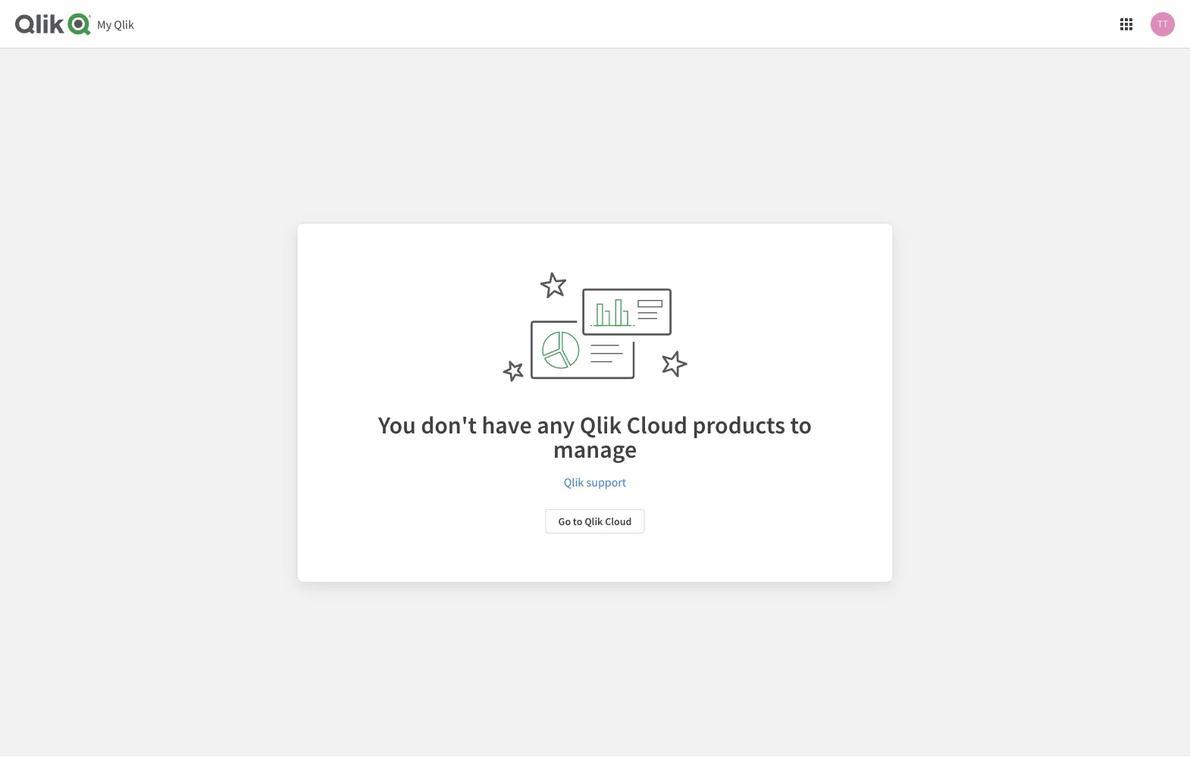 Task type: locate. For each thing, give the bounding box(es) containing it.
to inside you don't have any qlik cloud products to manage
[[790, 409, 812, 440]]

manage
[[553, 434, 637, 464]]

0 vertical spatial cloud
[[627, 409, 688, 440]]

you don't have any qlik cloud products to manage
[[378, 409, 812, 464]]

to right go
[[573, 515, 582, 528]]

qlik support link
[[564, 473, 626, 491]]

0 vertical spatial to
[[790, 409, 812, 440]]

to right the products
[[790, 409, 812, 440]]

go to qlik cloud button
[[545, 509, 645, 534]]

go to qlik cloud
[[558, 515, 632, 528]]

cloud inside you don't have any qlik cloud products to manage
[[627, 409, 688, 440]]

qlik inside button
[[585, 515, 603, 528]]

qlik support
[[564, 474, 626, 490]]

qlik right go
[[585, 515, 603, 528]]

1 horizontal spatial to
[[790, 409, 812, 440]]

qlik right any on the left bottom
[[580, 409, 622, 440]]

0 horizontal spatial to
[[573, 515, 582, 528]]

cloud
[[627, 409, 688, 440], [605, 515, 632, 528]]

have
[[482, 409, 532, 440]]

1 vertical spatial cloud
[[605, 515, 632, 528]]

qlik
[[114, 17, 134, 32], [580, 409, 622, 440], [564, 474, 584, 490], [585, 515, 603, 528]]

1 vertical spatial to
[[573, 515, 582, 528]]

support
[[586, 474, 626, 490]]

my qlik
[[97, 17, 134, 32]]

to
[[790, 409, 812, 440], [573, 515, 582, 528]]



Task type: describe. For each thing, give the bounding box(es) containing it.
any
[[537, 409, 575, 440]]

you
[[378, 409, 416, 440]]

cloud inside button
[[605, 515, 632, 528]]

don't
[[421, 409, 477, 440]]

qlik left support
[[564, 474, 584, 490]]

terry turtle image
[[1151, 12, 1175, 36]]

qlik right my
[[114, 17, 134, 32]]

go
[[558, 515, 571, 528]]

products
[[692, 409, 785, 440]]

my
[[97, 17, 112, 32]]

qlik inside you don't have any qlik cloud products to manage
[[580, 409, 622, 440]]

to inside button
[[573, 515, 582, 528]]



Task type: vqa. For each thing, say whether or not it's contained in the screenshot.
Product
no



